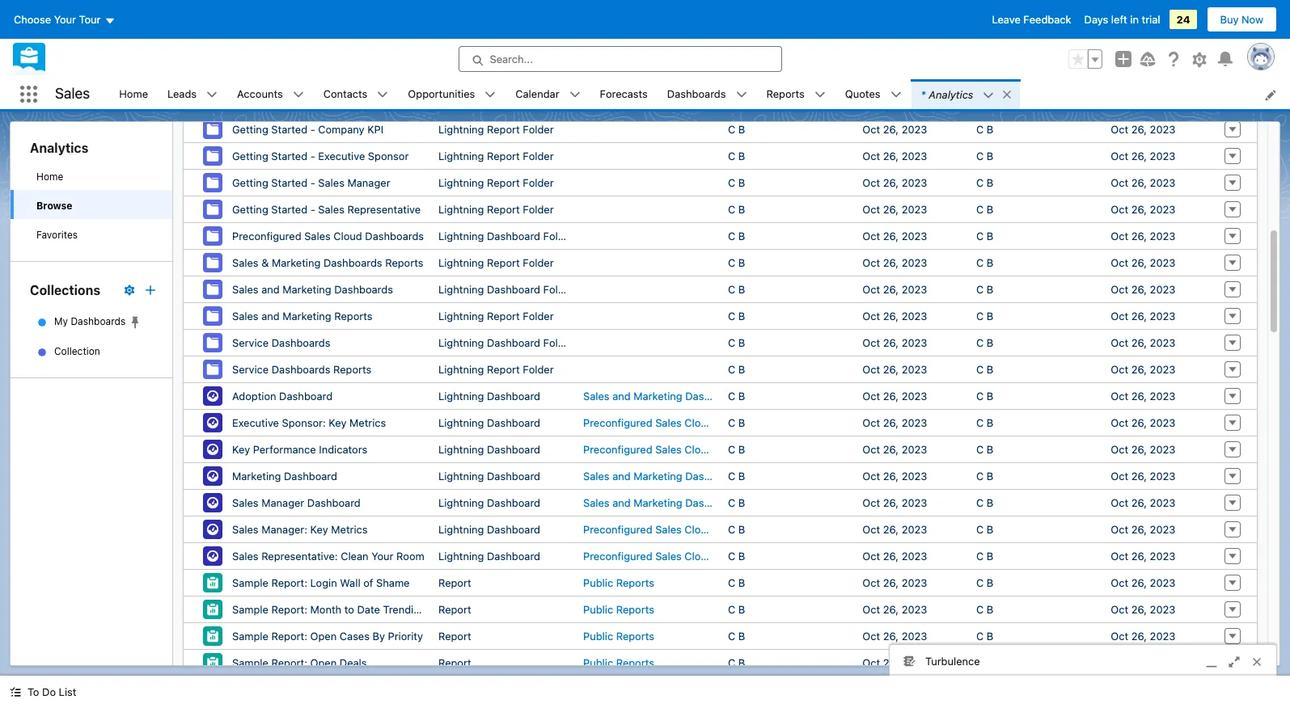 Task type: describe. For each thing, give the bounding box(es) containing it.
dashboards link
[[658, 79, 736, 109]]

search... button
[[458, 46, 782, 72]]

reports link
[[757, 79, 815, 109]]

text default image for opportunities
[[485, 89, 496, 101]]

quotes
[[845, 87, 881, 100]]

to do list button
[[0, 676, 86, 709]]

text default image inside the to do list button
[[10, 687, 21, 698]]

analytics
[[929, 88, 974, 101]]

sales
[[55, 85, 90, 102]]

reports
[[767, 87, 805, 100]]

home
[[119, 87, 148, 100]]

*
[[921, 88, 926, 101]]

quotes link
[[836, 79, 890, 109]]

to
[[28, 686, 39, 699]]

turbulence
[[926, 655, 980, 668]]

text default image for leads
[[206, 89, 218, 101]]

leads link
[[158, 79, 206, 109]]

do
[[42, 686, 56, 699]]

opportunities
[[408, 87, 475, 100]]

accounts link
[[227, 79, 293, 109]]

text default image for calendar
[[569, 89, 581, 101]]

trial
[[1142, 13, 1161, 26]]

left
[[1112, 13, 1128, 26]]

text default image for quotes
[[890, 89, 902, 101]]

leads list item
[[158, 79, 227, 109]]

opportunities link
[[398, 79, 485, 109]]

buy now
[[1221, 13, 1264, 26]]

forecasts link
[[590, 79, 658, 109]]

list containing home
[[109, 79, 1291, 109]]

text default image for reports
[[815, 89, 826, 101]]

leave feedback link
[[992, 13, 1072, 26]]

days
[[1085, 13, 1109, 26]]

list item containing *
[[911, 79, 1021, 109]]

search...
[[490, 53, 533, 66]]

accounts
[[237, 87, 283, 100]]



Task type: locate. For each thing, give the bounding box(es) containing it.
text default image inside contacts list item
[[377, 89, 389, 101]]

text default image for accounts
[[293, 89, 304, 101]]

list
[[59, 686, 76, 699]]

text default image inside quotes list item
[[890, 89, 902, 101]]

text default image for dashboards
[[736, 89, 747, 101]]

text default image right the calendar
[[569, 89, 581, 101]]

text default image
[[377, 89, 389, 101], [569, 89, 581, 101], [815, 89, 826, 101], [10, 687, 21, 698]]

choose your tour
[[14, 13, 101, 26]]

choose your tour button
[[13, 6, 116, 32]]

text default image inside opportunities list item
[[485, 89, 496, 101]]

leads
[[168, 87, 197, 100]]

list
[[109, 79, 1291, 109]]

choose
[[14, 13, 51, 26]]

contacts
[[323, 87, 368, 100]]

home link
[[109, 79, 158, 109]]

quotes list item
[[836, 79, 911, 109]]

forecasts
[[600, 87, 648, 100]]

text default image inside dashboards list item
[[736, 89, 747, 101]]

text default image inside accounts list item
[[293, 89, 304, 101]]

text default image inside leads list item
[[206, 89, 218, 101]]

text default image
[[1002, 89, 1013, 100], [206, 89, 218, 101], [293, 89, 304, 101], [485, 89, 496, 101], [736, 89, 747, 101], [890, 89, 902, 101], [983, 90, 995, 101]]

group
[[1069, 49, 1103, 69]]

calendar list item
[[506, 79, 590, 109]]

text default image right reports
[[815, 89, 826, 101]]

contacts link
[[314, 79, 377, 109]]

24
[[1177, 13, 1191, 26]]

* analytics
[[921, 88, 974, 101]]

your
[[54, 13, 76, 26]]

text default image inside "reports" list item
[[815, 89, 826, 101]]

reports list item
[[757, 79, 836, 109]]

text default image inside calendar list item
[[569, 89, 581, 101]]

feedback
[[1024, 13, 1072, 26]]

buy now button
[[1207, 6, 1278, 32]]

buy
[[1221, 13, 1239, 26]]

opportunities list item
[[398, 79, 506, 109]]

tour
[[79, 13, 101, 26]]

calendar
[[516, 87, 560, 100]]

text default image right contacts
[[377, 89, 389, 101]]

days left in trial
[[1085, 13, 1161, 26]]

text default image for contacts
[[377, 89, 389, 101]]

calendar link
[[506, 79, 569, 109]]

leave feedback
[[992, 13, 1072, 26]]

to do list
[[28, 686, 76, 699]]

dashboards
[[667, 87, 726, 100]]

now
[[1242, 13, 1264, 26]]

accounts list item
[[227, 79, 314, 109]]

dashboards list item
[[658, 79, 757, 109]]

in
[[1131, 13, 1139, 26]]

contacts list item
[[314, 79, 398, 109]]

text default image left to
[[10, 687, 21, 698]]

list item
[[911, 79, 1021, 109]]

leave
[[992, 13, 1021, 26]]



Task type: vqa. For each thing, say whether or not it's contained in the screenshot.
the trial
yes



